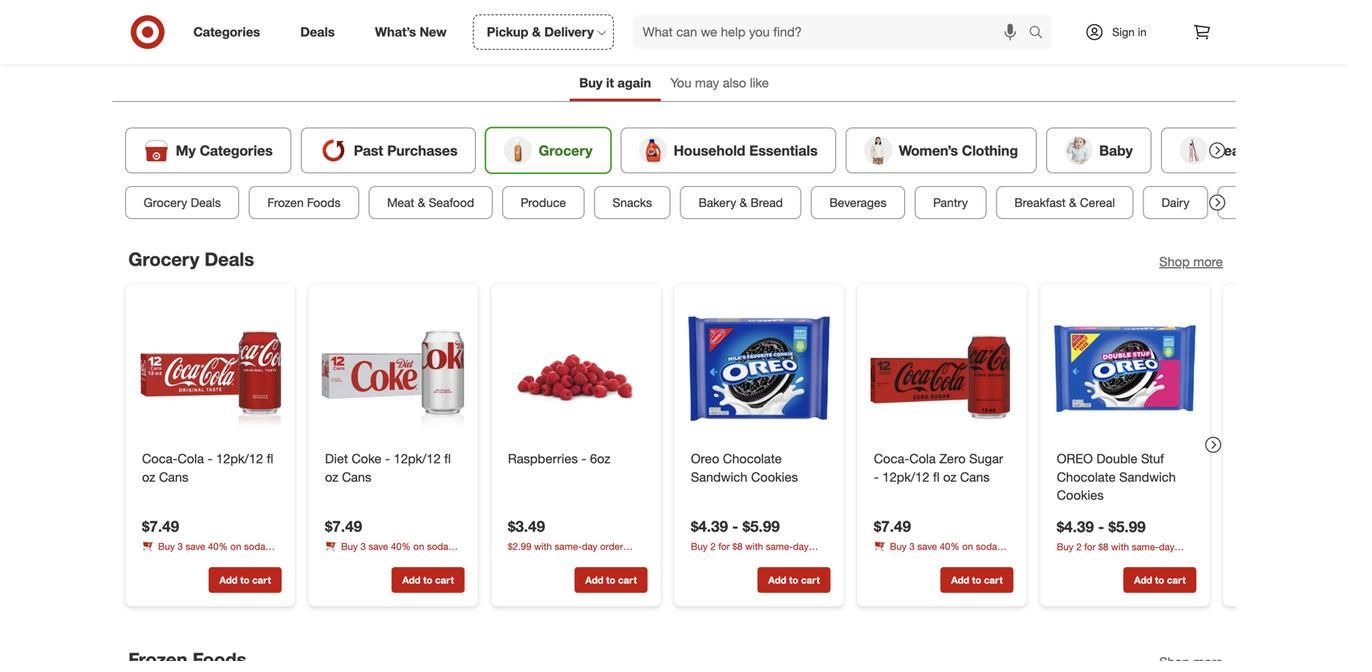 Task type: locate. For each thing, give the bounding box(es) containing it.
0 horizontal spatial 2
[[710, 540, 716, 552]]

2 horizontal spatial pks
[[888, 554, 904, 566]]

0 horizontal spatial $7.49
[[142, 517, 179, 536]]

1 horizontal spatial cola
[[910, 451, 936, 467]]

pks
[[157, 554, 172, 566], [339, 554, 355, 566], [888, 554, 904, 566]]

oz for diet coke - 12pk/12 fl oz cans
[[325, 469, 338, 485]]

oz inside the coca-cola - 12pk/12 fl oz cans
[[142, 469, 155, 485]]

3 pks from the left
[[888, 554, 904, 566]]

0 horizontal spatial services
[[508, 554, 544, 566]]

$4.39 - $5.99 buy 2 for $8 with same-day order services on select items down oreo chocolate sandwich cookies link
[[691, 517, 821, 566]]

fl
[[267, 451, 273, 467], [444, 451, 451, 467], [933, 469, 940, 485]]

1 horizontal spatial $4.39 - $5.99 buy 2 for $8 with same-day order services on select items
[[1057, 518, 1187, 567]]

coca- inside coca-cola zero sugar - 12pk/12 fl oz cans
[[874, 451, 910, 467]]

services for oreo chocolate sandwich cookies
[[717, 554, 753, 566]]

$8
[[733, 540, 743, 552], [1099, 541, 1109, 553]]

same-
[[555, 540, 582, 552], [766, 540, 793, 552], [1132, 541, 1159, 553]]

1 vertical spatial categories
[[200, 142, 273, 159]]

$7.49 for diet coke - 12pk/12 fl oz cans
[[325, 517, 362, 536]]

1 horizontal spatial buy 2 for $8 with same-day order services on select items button
[[1057, 540, 1197, 567]]

1 day from the left
[[582, 540, 598, 552]]

diet coke - 12pk/12 fl oz cans image
[[322, 297, 465, 440], [322, 297, 465, 440]]

chocolate right oreo
[[723, 451, 782, 467]]

add for coca-cola zero sugar - 12pk/12 fl oz cans
[[951, 574, 970, 586]]

1 $8 from the left
[[733, 540, 743, 552]]

cans inside coca-cola zero sugar - 12pk/12 fl oz cans
[[960, 469, 990, 485]]

1 horizontal spatial $7.49
[[325, 517, 362, 536]]

beverages button
[[811, 186, 905, 219]]

coca- for oz
[[142, 451, 178, 467]]

1 soda from the left
[[244, 540, 265, 552]]

0 horizontal spatial select
[[769, 554, 795, 566]]

0 horizontal spatial cola
[[178, 451, 204, 467]]

grocery deals down my
[[144, 195, 221, 210]]

2 horizontal spatial $7.49
[[874, 517, 911, 536]]

add to cart for diet coke - 12pk/12 fl oz cans
[[402, 574, 454, 586]]

40%
[[208, 540, 228, 552], [391, 540, 411, 552], [940, 540, 960, 552]]

0 vertical spatial cookies
[[751, 469, 798, 485]]

& left the bread in the top right of the page
[[740, 195, 747, 210]]

3 cart from the left
[[618, 574, 637, 586]]

buy 3 save 40% on soda 12-pks button
[[142, 540, 282, 566], [325, 540, 465, 566], [874, 540, 1014, 566]]

$4.39 down oreo
[[691, 517, 728, 536]]

&
[[532, 24, 541, 40], [418, 195, 425, 210], [740, 195, 747, 210], [1069, 195, 1077, 210]]

0 horizontal spatial fl
[[267, 451, 273, 467]]

40% for diet coke - 12pk/12 fl oz cans
[[391, 540, 411, 552]]

grocery down "grocery deals" button
[[128, 248, 199, 270]]

1 horizontal spatial with
[[745, 540, 763, 552]]

0 horizontal spatial $8
[[733, 540, 743, 552]]

6 add to cart from the left
[[1134, 574, 1186, 586]]

order
[[600, 540, 623, 552], [691, 554, 714, 566], [1057, 555, 1080, 567]]

1 $7.49 from the left
[[142, 517, 179, 536]]

$7.49 down the diet
[[325, 517, 362, 536]]

chocolate inside oreo double stuf chocolate sandwich cookies
[[1057, 469, 1116, 485]]

3 add to cart from the left
[[585, 574, 637, 586]]

2 pks from the left
[[339, 554, 355, 566]]

2 add from the left
[[402, 574, 421, 586]]

2 buy 3 save 40% on soda 12-pks button from the left
[[325, 540, 465, 566]]

0 horizontal spatial cans
[[159, 469, 189, 485]]

1 horizontal spatial buy 3 save 40% on soda 12-pks
[[325, 540, 448, 566]]

0 horizontal spatial oz
[[142, 469, 155, 485]]

0 vertical spatial grocery
[[539, 142, 593, 159]]

12pk/12 for diet coke - 12pk/12 fl oz cans
[[394, 451, 441, 467]]

2 horizontal spatial 40%
[[940, 540, 960, 552]]

0 horizontal spatial buy 2 for $8 with same-day order services on select items button
[[691, 540, 831, 566]]

cans
[[159, 469, 189, 485], [342, 469, 372, 485], [960, 469, 990, 485]]

for
[[718, 540, 730, 552], [1084, 541, 1096, 553]]

save for coca-cola zero sugar - 12pk/12 fl oz cans
[[918, 540, 937, 552]]

oz inside diet coke - 12pk/12 fl oz cans
[[325, 469, 338, 485]]

new
[[420, 24, 447, 40]]

with for oreo double stuf chocolate sandwich cookies
[[1111, 541, 1129, 553]]

1 horizontal spatial 12-
[[325, 554, 339, 566]]

5 add to cart button from the left
[[941, 567, 1014, 593]]

6 add from the left
[[1134, 574, 1153, 586]]

1 to from the left
[[240, 574, 250, 586]]

grocery down my
[[144, 195, 187, 210]]

with
[[534, 540, 552, 552], [745, 540, 763, 552], [1111, 541, 1129, 553]]

grocery up produce
[[539, 142, 593, 159]]

1 horizontal spatial $8
[[1099, 541, 1109, 553]]

raspberries - 6oz
[[508, 451, 611, 467]]

with right '$2.99'
[[534, 540, 552, 552]]

2 same- from the left
[[766, 540, 793, 552]]

3 buy 3 save 40% on soda 12-pks button from the left
[[874, 540, 1014, 566]]

day for oreo double stuf chocolate sandwich cookies
[[1159, 541, 1175, 553]]

1 cart from the left
[[252, 574, 271, 586]]

1 horizontal spatial pks
[[339, 554, 355, 566]]

4 cart from the left
[[801, 574, 820, 586]]

2 add to cart button from the left
[[392, 567, 465, 593]]

1 horizontal spatial same-
[[766, 540, 793, 552]]

0 horizontal spatial save
[[186, 540, 205, 552]]

on for coca-cola zero sugar - 12pk/12 fl oz cans
[[962, 540, 973, 552]]

40% down diet coke - 12pk/12 fl oz cans "link"
[[391, 540, 411, 552]]

$5.99 down oreo chocolate sandwich cookies link
[[743, 517, 780, 536]]

2 horizontal spatial soda
[[976, 540, 997, 552]]

2 horizontal spatial 3
[[909, 540, 915, 552]]

services inside the $3.49 $2.99 with same-day order services
[[508, 554, 544, 566]]

0 horizontal spatial $5.99
[[743, 517, 780, 536]]

1 pks from the left
[[157, 554, 172, 566]]

2 40% from the left
[[391, 540, 411, 552]]

to for oreo double stuf chocolate sandwich cookies
[[1155, 574, 1164, 586]]

you may also like
[[670, 75, 769, 91]]

baby
[[1099, 142, 1133, 159]]

$4.39 - $5.99 buy 2 for $8 with same-day order services on select items down oreo double stuf chocolate sandwich cookies link in the right bottom of the page
[[1057, 518, 1187, 567]]

items for oreo chocolate sandwich cookies
[[797, 554, 821, 566]]

you
[[670, 75, 692, 91]]

2 cola from the left
[[910, 451, 936, 467]]

sandwich
[[691, 469, 748, 485], [1119, 469, 1176, 485]]

more
[[1194, 254, 1223, 269]]

0 horizontal spatial coca-
[[142, 451, 178, 467]]

coca- inside the coca-cola - 12pk/12 fl oz cans
[[142, 451, 178, 467]]

2 3 from the left
[[361, 540, 366, 552]]

3
[[178, 540, 183, 552], [361, 540, 366, 552], [909, 540, 915, 552]]

2 save from the left
[[369, 540, 388, 552]]

1 horizontal spatial save
[[369, 540, 388, 552]]

my categories
[[176, 142, 273, 159]]

3 3 from the left
[[909, 540, 915, 552]]

deals down "grocery deals" button
[[205, 248, 254, 270]]

1 horizontal spatial order
[[691, 554, 714, 566]]

oreo
[[1057, 451, 1093, 467]]

oreo double stuf chocolate sandwich cookies
[[1057, 451, 1176, 503]]

essentials
[[749, 142, 818, 159]]

1 vertical spatial cookies
[[1057, 488, 1104, 503]]

cans inside diet coke - 12pk/12 fl oz cans
[[342, 469, 372, 485]]

2 buy 2 for $8 with same-day order services on select items button from the left
[[1057, 540, 1197, 567]]

2
[[710, 540, 716, 552], [1076, 541, 1082, 553]]

stuf
[[1141, 451, 1164, 467]]

cereal
[[1080, 195, 1115, 210]]

0 horizontal spatial buy 3 save 40% on soda 12-pks
[[142, 540, 265, 566]]

5 cart from the left
[[984, 574, 1003, 586]]

4 add from the left
[[768, 574, 787, 586]]

3 cans from the left
[[960, 469, 990, 485]]

6 add to cart button from the left
[[1124, 567, 1197, 593]]

for for oreo chocolate sandwich cookies
[[718, 540, 730, 552]]

1 horizontal spatial chocolate
[[1057, 469, 1116, 485]]

oreo double stuf chocolate sandwich cookies image
[[1054, 297, 1197, 440], [1054, 297, 1197, 440]]

3 $7.49 from the left
[[874, 517, 911, 536]]

grocery deals
[[144, 195, 221, 210], [128, 248, 254, 270]]

4 to from the left
[[789, 574, 798, 586]]

same- for oreo double stuf chocolate sandwich cookies
[[1132, 541, 1159, 553]]

cart for coca-cola - 12pk/12 fl oz cans
[[252, 574, 271, 586]]

3 to from the left
[[606, 574, 616, 586]]

3 soda from the left
[[976, 540, 997, 552]]

on
[[230, 540, 241, 552], [413, 540, 424, 552], [962, 540, 973, 552], [755, 554, 766, 566], [1121, 555, 1132, 567]]

2 12- from the left
[[325, 554, 339, 566]]

1 horizontal spatial 40%
[[391, 540, 411, 552]]

with down oreo double stuf chocolate sandwich cookies link in the right bottom of the page
[[1111, 541, 1129, 553]]

1 horizontal spatial items
[[1163, 555, 1187, 567]]

2 horizontal spatial services
[[1083, 555, 1119, 567]]

1 cola from the left
[[178, 451, 204, 467]]

1 horizontal spatial cans
[[342, 469, 372, 485]]

grocery button
[[486, 128, 611, 173]]

1 add to cart button from the left
[[209, 567, 282, 593]]

2 oz from the left
[[325, 469, 338, 485]]

0 horizontal spatial cookies
[[751, 469, 798, 485]]

2 horizontal spatial fl
[[933, 469, 940, 485]]

grocery deals inside button
[[144, 195, 221, 210]]

1 12- from the left
[[142, 554, 157, 566]]

1 horizontal spatial soda
[[427, 540, 448, 552]]

1 vertical spatial chocolate
[[1057, 469, 1116, 485]]

12pk/12 for coca-cola - 12pk/12 fl oz cans
[[216, 451, 263, 467]]

1 vertical spatial grocery
[[144, 195, 187, 210]]

breakfast & cereal
[[1015, 195, 1115, 210]]

2 horizontal spatial with
[[1111, 541, 1129, 553]]

fl inside diet coke - 12pk/12 fl oz cans
[[444, 451, 451, 467]]

cart for raspberries - 6oz
[[618, 574, 637, 586]]

1 horizontal spatial $4.39
[[1057, 518, 1094, 536]]

2 buy 3 save 40% on soda 12-pks from the left
[[325, 540, 448, 566]]

0 horizontal spatial $4.39
[[691, 517, 728, 536]]

3 add to cart button from the left
[[575, 567, 648, 593]]

1 vertical spatial deals
[[191, 195, 221, 210]]

cola
[[178, 451, 204, 467], [910, 451, 936, 467]]

like
[[750, 75, 769, 91]]

day
[[582, 540, 598, 552], [793, 540, 809, 552], [1159, 541, 1175, 553]]

1 horizontal spatial cookies
[[1057, 488, 1104, 503]]

coca-cola - 12pk/12 fl oz cans image
[[139, 297, 282, 440], [139, 297, 282, 440]]

2 horizontal spatial 12-
[[874, 554, 888, 566]]

save down diet coke - 12pk/12 fl oz cans
[[369, 540, 388, 552]]

sandwich down the "stuf"
[[1119, 469, 1176, 485]]

$8 down oreo chocolate sandwich cookies
[[733, 540, 743, 552]]

add
[[219, 574, 238, 586], [402, 574, 421, 586], [585, 574, 604, 586], [768, 574, 787, 586], [951, 574, 970, 586], [1134, 574, 1153, 586]]

3 same- from the left
[[1132, 541, 1159, 553]]

household
[[674, 142, 746, 159]]

with down oreo chocolate sandwich cookies link
[[745, 540, 763, 552]]

1 3 from the left
[[178, 540, 183, 552]]

2 for oreo double stuf chocolate sandwich cookies
[[1076, 541, 1082, 553]]

on for diet coke - 12pk/12 fl oz cans
[[413, 540, 424, 552]]

2 for oreo chocolate sandwich cookies
[[710, 540, 716, 552]]

3 day from the left
[[1159, 541, 1175, 553]]

2 horizontal spatial buy 3 save 40% on soda 12-pks button
[[874, 540, 1014, 566]]

1 oz from the left
[[142, 469, 155, 485]]

40% for coca-cola zero sugar - 12pk/12 fl oz cans
[[940, 540, 960, 552]]

buy 2 for $8 with same-day order services on select items button
[[691, 540, 831, 566], [1057, 540, 1197, 567]]

3 oz from the left
[[943, 469, 957, 485]]

coca-cola zero sugar - 12pk/12 fl oz cans image
[[871, 297, 1014, 440], [871, 297, 1014, 440]]

40% for coca-cola - 12pk/12 fl oz cans
[[208, 540, 228, 552]]

shop
[[1160, 254, 1190, 269]]

6 to from the left
[[1155, 574, 1164, 586]]

oreo double stuf chocolate sandwich cookies link
[[1057, 450, 1193, 505]]

services
[[508, 554, 544, 566], [717, 554, 753, 566], [1083, 555, 1119, 567]]

add to cart for coca-cola - 12pk/12 fl oz cans
[[219, 574, 271, 586]]

1 2 from the left
[[710, 540, 716, 552]]

deals down my categories button
[[191, 195, 221, 210]]

raspberries - 6oz image
[[505, 297, 648, 440], [505, 297, 648, 440]]

cans for cola
[[159, 469, 189, 485]]

2 $8 from the left
[[1099, 541, 1109, 553]]

2 add to cart from the left
[[402, 574, 454, 586]]

$8 down oreo double stuf chocolate sandwich cookies
[[1099, 541, 1109, 553]]

1 horizontal spatial for
[[1084, 541, 1096, 553]]

12-
[[142, 554, 157, 566], [325, 554, 339, 566], [874, 554, 888, 566]]

coca-
[[142, 451, 178, 467], [874, 451, 910, 467]]

2 coca- from the left
[[874, 451, 910, 467]]

to for raspberries - 6oz
[[606, 574, 616, 586]]

1 sandwich from the left
[[691, 469, 748, 485]]

chocolate down oreo
[[1057, 469, 1116, 485]]

2 soda from the left
[[427, 540, 448, 552]]

2 horizontal spatial order
[[1057, 555, 1080, 567]]

1 horizontal spatial 3
[[361, 540, 366, 552]]

2 for from the left
[[1084, 541, 1096, 553]]

deals
[[300, 24, 335, 40], [191, 195, 221, 210], [205, 248, 254, 270]]

diet
[[325, 451, 348, 467]]

0 horizontal spatial order
[[600, 540, 623, 552]]

2 vertical spatial grocery
[[128, 248, 199, 270]]

to for diet coke - 12pk/12 fl oz cans
[[423, 574, 433, 586]]

0 horizontal spatial 40%
[[208, 540, 228, 552]]

save down coca-cola zero sugar - 12pk/12 fl oz cans
[[918, 540, 937, 552]]

what's new link
[[361, 14, 467, 50]]

$5.99 down oreo double stuf chocolate sandwich cookies link in the right bottom of the page
[[1109, 518, 1146, 536]]

1 vertical spatial grocery deals
[[128, 248, 254, 270]]

12pk/12
[[216, 451, 263, 467], [394, 451, 441, 467], [883, 469, 930, 485]]

0 vertical spatial chocolate
[[723, 451, 782, 467]]

1 add to cart from the left
[[219, 574, 271, 586]]

0 horizontal spatial for
[[718, 540, 730, 552]]

same- for oreo chocolate sandwich cookies
[[766, 540, 793, 552]]

oz
[[142, 469, 155, 485], [325, 469, 338, 485], [943, 469, 957, 485]]

40% down the 'coca-cola - 12pk/12 fl oz cans' link
[[208, 540, 228, 552]]

cola inside coca-cola zero sugar - 12pk/12 fl oz cans
[[910, 451, 936, 467]]

0 horizontal spatial buy 3 save 40% on soda 12-pks button
[[142, 540, 282, 566]]

0 horizontal spatial 3
[[178, 540, 183, 552]]

deals left what's
[[300, 24, 335, 40]]

2 horizontal spatial same-
[[1132, 541, 1159, 553]]

5 add from the left
[[951, 574, 970, 586]]

0 horizontal spatial sandwich
[[691, 469, 748, 485]]

coca-cola - 12pk/12 fl oz cans
[[142, 451, 273, 485]]

1 horizontal spatial services
[[717, 554, 753, 566]]

2 to from the left
[[423, 574, 433, 586]]

0 horizontal spatial soda
[[244, 540, 265, 552]]

0 horizontal spatial day
[[582, 540, 598, 552]]

1 horizontal spatial fl
[[444, 451, 451, 467]]

2 $7.49 from the left
[[325, 517, 362, 536]]

pickup & delivery
[[487, 24, 594, 40]]

2 horizontal spatial cans
[[960, 469, 990, 485]]

$4.39 down oreo double stuf chocolate sandwich cookies
[[1057, 518, 1094, 536]]

1 buy 3 save 40% on soda 12-pks button from the left
[[142, 540, 282, 566]]

1 buy 2 for $8 with same-day order services on select items button from the left
[[691, 540, 831, 566]]

cart for oreo chocolate sandwich cookies
[[801, 574, 820, 586]]

2 day from the left
[[793, 540, 809, 552]]

1 horizontal spatial oz
[[325, 469, 338, 485]]

fl inside the coca-cola - 12pk/12 fl oz cans
[[267, 451, 273, 467]]

-
[[208, 451, 213, 467], [385, 451, 390, 467], [581, 451, 586, 467], [874, 469, 879, 485], [732, 517, 739, 536], [1098, 518, 1105, 536]]

2 horizontal spatial 12pk/12
[[883, 469, 930, 485]]

services for oreo double stuf chocolate sandwich cookies
[[1083, 555, 1119, 567]]

1 horizontal spatial select
[[1135, 555, 1161, 567]]

0 horizontal spatial 12pk/12
[[216, 451, 263, 467]]

add to cart
[[219, 574, 271, 586], [402, 574, 454, 586], [585, 574, 637, 586], [768, 574, 820, 586], [951, 574, 1003, 586], [1134, 574, 1186, 586]]

& right pickup
[[532, 24, 541, 40]]

oreo chocolate sandwich cookies image
[[688, 297, 831, 440], [688, 297, 831, 440]]

2 horizontal spatial day
[[1159, 541, 1175, 553]]

3 12- from the left
[[874, 554, 888, 566]]

coke
[[352, 451, 382, 467]]

3 save from the left
[[918, 540, 937, 552]]

$4.39 - $5.99 buy 2 for $8 with same-day order services on select items for cookies
[[691, 517, 821, 566]]

3 40% from the left
[[940, 540, 960, 552]]

0 vertical spatial categories
[[193, 24, 260, 40]]

0 horizontal spatial chocolate
[[723, 451, 782, 467]]

1 save from the left
[[186, 540, 205, 552]]

5 add to cart from the left
[[951, 574, 1003, 586]]

$4.39
[[691, 517, 728, 536], [1057, 518, 1094, 536]]

cans inside the coca-cola - 12pk/12 fl oz cans
[[159, 469, 189, 485]]

items
[[797, 554, 821, 566], [1163, 555, 1187, 567]]

cart for oreo double stuf chocolate sandwich cookies
[[1167, 574, 1186, 586]]

5 to from the left
[[972, 574, 981, 586]]

add for diet coke - 12pk/12 fl oz cans
[[402, 574, 421, 586]]

2 cart from the left
[[435, 574, 454, 586]]

pantry button
[[915, 186, 987, 219]]

1 same- from the left
[[555, 540, 582, 552]]

4 add to cart button from the left
[[758, 567, 831, 593]]

12pk/12 inside the coca-cola - 12pk/12 fl oz cans
[[216, 451, 263, 467]]

0 horizontal spatial items
[[797, 554, 821, 566]]

3 buy 3 save 40% on soda 12-pks from the left
[[874, 540, 997, 566]]

soda for coca-cola zero sugar - 12pk/12 fl oz cans
[[976, 540, 997, 552]]

save down the coca-cola - 12pk/12 fl oz cans
[[186, 540, 205, 552]]

3 with from the left
[[1111, 541, 1129, 553]]

0 horizontal spatial 12-
[[142, 554, 157, 566]]

$3.49 $2.99 with same-day order services
[[508, 517, 623, 566]]

coca- for 12pk/12
[[874, 451, 910, 467]]

2 2 from the left
[[1076, 541, 1082, 553]]

0 horizontal spatial pks
[[157, 554, 172, 566]]

40% down coca-cola zero sugar - 12pk/12 fl oz cans link
[[940, 540, 960, 552]]

1 with from the left
[[534, 540, 552, 552]]

add to cart button
[[209, 567, 282, 593], [392, 567, 465, 593], [575, 567, 648, 593], [758, 567, 831, 593], [941, 567, 1014, 593], [1124, 567, 1197, 593]]

to for oreo chocolate sandwich cookies
[[789, 574, 798, 586]]

& for breakfast
[[1069, 195, 1077, 210]]

$8 for cookies
[[733, 540, 743, 552]]

$7.49 down the coca-cola - 12pk/12 fl oz cans
[[142, 517, 179, 536]]

2 horizontal spatial buy 3 save 40% on soda 12-pks
[[874, 540, 997, 566]]

add to cart for coca-cola zero sugar - 12pk/12 fl oz cans
[[951, 574, 1003, 586]]

1 horizontal spatial $5.99
[[1109, 518, 1146, 536]]

2 with from the left
[[745, 540, 763, 552]]

6 cart from the left
[[1167, 574, 1186, 586]]

cola inside the coca-cola - 12pk/12 fl oz cans
[[178, 451, 204, 467]]

add for oreo chocolate sandwich cookies
[[768, 574, 787, 586]]

household essentials
[[674, 142, 818, 159]]

0 horizontal spatial same-
[[555, 540, 582, 552]]

sandwich down oreo
[[691, 469, 748, 485]]

1 horizontal spatial 12pk/12
[[394, 451, 441, 467]]

add for oreo double stuf chocolate sandwich cookies
[[1134, 574, 1153, 586]]

1 horizontal spatial buy 3 save 40% on soda 12-pks button
[[325, 540, 465, 566]]

& right meat
[[418, 195, 425, 210]]

1 horizontal spatial sandwich
[[1119, 469, 1176, 485]]

1 horizontal spatial day
[[793, 540, 809, 552]]

2 horizontal spatial save
[[918, 540, 937, 552]]

1 horizontal spatial coca-
[[874, 451, 910, 467]]

grocery deals down "grocery deals" button
[[128, 248, 254, 270]]

$7.49 down coca-cola zero sugar - 12pk/12 fl oz cans
[[874, 517, 911, 536]]

save
[[186, 540, 205, 552], [369, 540, 388, 552], [918, 540, 937, 552]]

& left cereal
[[1069, 195, 1077, 210]]

0 vertical spatial grocery deals
[[144, 195, 221, 210]]

buy 3 save 40% on soda 12-pks
[[142, 540, 265, 566], [325, 540, 448, 566], [874, 540, 997, 566]]

oz for coca-cola - 12pk/12 fl oz cans
[[142, 469, 155, 485]]

1 cans from the left
[[159, 469, 189, 485]]

grocery inside 'button'
[[539, 142, 593, 159]]

1 buy 3 save 40% on soda 12-pks from the left
[[142, 540, 265, 566]]

12pk/12 inside diet coke - 12pk/12 fl oz cans
[[394, 451, 441, 467]]

buy 3 save 40% on soda 12-pks button for coca-cola - 12pk/12 fl oz cans
[[142, 540, 282, 566]]

buy 3 save 40% on soda 12-pks for coca-cola zero sugar - 12pk/12 fl oz cans
[[874, 540, 997, 566]]

2 sandwich from the left
[[1119, 469, 1176, 485]]

3 for diet coke - 12pk/12 fl oz cans
[[361, 540, 366, 552]]

coca-cola zero sugar - 12pk/12 fl oz cans
[[874, 451, 1003, 485]]

3 add from the left
[[585, 574, 604, 586]]

2 horizontal spatial oz
[[943, 469, 957, 485]]

0 horizontal spatial $4.39 - $5.99 buy 2 for $8 with same-day order services on select items
[[691, 517, 821, 566]]

2 cans from the left
[[342, 469, 372, 485]]

1 for from the left
[[718, 540, 730, 552]]

1 40% from the left
[[208, 540, 228, 552]]

sugar
[[969, 451, 1003, 467]]

0 horizontal spatial with
[[534, 540, 552, 552]]

1 coca- from the left
[[142, 451, 178, 467]]

1 horizontal spatial 2
[[1076, 541, 1082, 553]]

grocery
[[539, 142, 593, 159], [144, 195, 187, 210], [128, 248, 199, 270]]

1 add from the left
[[219, 574, 238, 586]]

4 add to cart from the left
[[768, 574, 820, 586]]

oreo chocolate sandwich cookies
[[691, 451, 798, 485]]



Task type: describe. For each thing, give the bounding box(es) containing it.
& for pickup
[[532, 24, 541, 40]]

add to cart for oreo double stuf chocolate sandwich cookies
[[1134, 574, 1186, 586]]

$7.49 for coca-cola zero sugar - 12pk/12 fl oz cans
[[874, 517, 911, 536]]

save for coca-cola - 12pk/12 fl oz cans
[[186, 540, 205, 552]]

$2.99 with same-day order services button
[[508, 540, 648, 566]]

oreo
[[691, 451, 719, 467]]

dairy
[[1162, 195, 1190, 210]]

add for raspberries - 6oz
[[585, 574, 604, 586]]

beauty
[[1214, 142, 1261, 159]]

buy 3 save 40% on soda 12-pks button for coca-cola zero sugar - 12pk/12 fl oz cans
[[874, 540, 1014, 566]]

soda for coca-cola - 12pk/12 fl oz cans
[[244, 540, 265, 552]]

3 for coca-cola - 12pk/12 fl oz cans
[[178, 540, 183, 552]]

cart for coca-cola zero sugar - 12pk/12 fl oz cans
[[984, 574, 1003, 586]]

cookies inside oreo double stuf chocolate sandwich cookies
[[1057, 488, 1104, 503]]

again
[[618, 75, 651, 91]]

coca-cola zero sugar - 12pk/12 fl oz cans link
[[874, 450, 1010, 487]]

$2.99
[[508, 540, 532, 552]]

what's
[[375, 24, 416, 40]]

pantry
[[933, 195, 968, 210]]

select for oreo double stuf chocolate sandwich cookies
[[1135, 555, 1161, 567]]

you may also like link
[[661, 67, 779, 101]]

buy 2 for $8 with same-day order services on select items button for chocolate
[[1057, 540, 1197, 567]]

fl for coca-cola - 12pk/12 fl oz cans
[[267, 451, 273, 467]]

day for oreo chocolate sandwich cookies
[[793, 540, 809, 552]]

with for oreo chocolate sandwich cookies
[[745, 540, 763, 552]]

add to cart button for coca-cola zero sugar - 12pk/12 fl oz cans
[[941, 567, 1014, 593]]

pickup & delivery link
[[473, 14, 614, 50]]

pks for coca-cola - 12pk/12 fl oz cans
[[157, 554, 172, 566]]

pks for diet coke - 12pk/12 fl oz cans
[[339, 554, 355, 566]]

produce button
[[502, 186, 585, 219]]

diet coke - 12pk/12 fl oz cans
[[325, 451, 451, 485]]

add to cart button for coca-cola - 12pk/12 fl oz cans
[[209, 567, 282, 593]]

categories inside my categories button
[[200, 142, 273, 159]]

day inside the $3.49 $2.99 with same-day order services
[[582, 540, 598, 552]]

categories inside categories link
[[193, 24, 260, 40]]

zero
[[939, 451, 966, 467]]

cola for fl
[[910, 451, 936, 467]]

meat & seafood
[[387, 195, 474, 210]]

add to cart for raspberries - 6oz
[[585, 574, 637, 586]]

snacks
[[613, 195, 652, 210]]

12- for diet coke - 12pk/12 fl oz cans
[[325, 554, 339, 566]]

women's
[[899, 142, 958, 159]]

12- for coca-cola - 12pk/12 fl oz cans
[[142, 554, 157, 566]]

sandwich inside oreo chocolate sandwich cookies
[[691, 469, 748, 485]]

beverages
[[830, 195, 887, 210]]

buy 2 for $8 with same-day order services on select items button for cookies
[[691, 540, 831, 566]]

cart for diet coke - 12pk/12 fl oz cans
[[435, 574, 454, 586]]

$5.99 for chocolate
[[1109, 518, 1146, 536]]

delivery
[[544, 24, 594, 40]]

women's clothing
[[899, 142, 1018, 159]]

order for oreo chocolate sandwich cookies
[[691, 554, 714, 566]]

purchases
[[387, 142, 458, 159]]

- inside diet coke - 12pk/12 fl oz cans
[[385, 451, 390, 467]]

cookies inside oreo chocolate sandwich cookies
[[751, 469, 798, 485]]

dairy button
[[1143, 186, 1208, 219]]

grocery deals button
[[125, 186, 239, 219]]

$8 for chocolate
[[1099, 541, 1109, 553]]

in
[[1138, 25, 1147, 39]]

$4.39 for oreo chocolate sandwich cookies
[[691, 517, 728, 536]]

grocery inside button
[[144, 195, 187, 210]]

add to cart button for raspberries - 6oz
[[575, 567, 648, 593]]

raspberries - 6oz link
[[508, 450, 644, 468]]

oreo chocolate sandwich cookies link
[[691, 450, 827, 487]]

soda for diet coke - 12pk/12 fl oz cans
[[427, 540, 448, 552]]

coca-cola - 12pk/12 fl oz cans link
[[142, 450, 278, 487]]

to for coca-cola zero sugar - 12pk/12 fl oz cans
[[972, 574, 981, 586]]

add to cart button for oreo double stuf chocolate sandwich cookies
[[1124, 567, 1197, 593]]

past purchases button
[[301, 128, 476, 173]]

frozen foods button
[[249, 186, 359, 219]]

items for oreo double stuf chocolate sandwich cookies
[[1163, 555, 1187, 567]]

fl inside coca-cola zero sugar - 12pk/12 fl oz cans
[[933, 469, 940, 485]]

produce
[[521, 195, 566, 210]]

$5.99 for cookies
[[743, 517, 780, 536]]

add to cart for oreo chocolate sandwich cookies
[[768, 574, 820, 586]]

3 for coca-cola zero sugar - 12pk/12 fl oz cans
[[909, 540, 915, 552]]

it
[[606, 75, 614, 91]]

- inside coca-cola zero sugar - 12pk/12 fl oz cans
[[874, 469, 879, 485]]

add for coca-cola - 12pk/12 fl oz cans
[[219, 574, 238, 586]]

meat
[[387, 195, 414, 210]]

beauty button
[[1161, 128, 1280, 173]]

pickup
[[487, 24, 529, 40]]

shop more
[[1160, 254, 1223, 269]]

search
[[1022, 26, 1060, 41]]

deals inside button
[[191, 195, 221, 210]]

buy it again link
[[570, 67, 661, 101]]

breakfast & cereal button
[[996, 186, 1134, 219]]

foods
[[307, 195, 341, 210]]

bakery & bread
[[699, 195, 783, 210]]

cola for cans
[[178, 451, 204, 467]]

pks for coca-cola zero sugar - 12pk/12 fl oz cans
[[888, 554, 904, 566]]

my categories button
[[125, 128, 291, 173]]

past purchases
[[354, 142, 458, 159]]

women's clothing button
[[846, 128, 1037, 173]]

seafood
[[429, 195, 474, 210]]

sign in
[[1112, 25, 1147, 39]]

clothing
[[962, 142, 1018, 159]]

save for diet coke - 12pk/12 fl oz cans
[[369, 540, 388, 552]]

may
[[695, 75, 719, 91]]

& for bakery
[[740, 195, 747, 210]]

chocolate inside oreo chocolate sandwich cookies
[[723, 451, 782, 467]]

$4.39 - $5.99 buy 2 for $8 with same-day order services on select items for chocolate
[[1057, 518, 1187, 567]]

cans for coke
[[342, 469, 372, 485]]

buy 3 save 40% on soda 12-pks button for diet coke - 12pk/12 fl oz cans
[[325, 540, 465, 566]]

raspberries
[[508, 451, 578, 467]]

12pk/12 inside coca-cola zero sugar - 12pk/12 fl oz cans
[[883, 469, 930, 485]]

on for coca-cola - 12pk/12 fl oz cans
[[230, 540, 241, 552]]

$4.39 for oreo double stuf chocolate sandwich cookies
[[1057, 518, 1094, 536]]

sign
[[1112, 25, 1135, 39]]

my
[[176, 142, 196, 159]]

with inside the $3.49 $2.99 with same-day order services
[[534, 540, 552, 552]]

what's new
[[375, 24, 447, 40]]

2 vertical spatial deals
[[205, 248, 254, 270]]

6oz
[[590, 451, 611, 467]]

meat & seafood button
[[369, 186, 493, 219]]

$3.49
[[508, 517, 545, 536]]

& for meat
[[418, 195, 425, 210]]

sandwich inside oreo double stuf chocolate sandwich cookies
[[1119, 469, 1176, 485]]

deals link
[[287, 14, 355, 50]]

baby button
[[1046, 128, 1152, 173]]

bakery
[[699, 195, 736, 210]]

What can we help you find? suggestions appear below search field
[[633, 14, 1033, 50]]

buy 3 save 40% on soda 12-pks for diet coke - 12pk/12 fl oz cans
[[325, 540, 448, 566]]

oz inside coca-cola zero sugar - 12pk/12 fl oz cans
[[943, 469, 957, 485]]

household essentials button
[[621, 128, 836, 173]]

categories link
[[180, 14, 280, 50]]

breakfast
[[1015, 195, 1066, 210]]

snacks button
[[594, 186, 671, 219]]

past
[[354, 142, 383, 159]]

search button
[[1022, 14, 1060, 53]]

add to cart button for diet coke - 12pk/12 fl oz cans
[[392, 567, 465, 593]]

- inside the coca-cola - 12pk/12 fl oz cans
[[208, 451, 213, 467]]

select for oreo chocolate sandwich cookies
[[769, 554, 795, 566]]

dish up for less image
[[193, 0, 1156, 52]]

for for oreo double stuf chocolate sandwich cookies
[[1084, 541, 1096, 553]]

same- inside the $3.49 $2.99 with same-day order services
[[555, 540, 582, 552]]

bread
[[751, 195, 783, 210]]

12- for coca-cola zero sugar - 12pk/12 fl oz cans
[[874, 554, 888, 566]]

shop more button
[[1160, 253, 1223, 271]]

buy 3 save 40% on soda 12-pks for coca-cola - 12pk/12 fl oz cans
[[142, 540, 265, 566]]

fl for diet coke - 12pk/12 fl oz cans
[[444, 451, 451, 467]]

frozen
[[267, 195, 304, 210]]

order inside the $3.49 $2.99 with same-day order services
[[600, 540, 623, 552]]

buy it again
[[579, 75, 651, 91]]

also
[[723, 75, 746, 91]]

0 vertical spatial deals
[[300, 24, 335, 40]]

double
[[1097, 451, 1138, 467]]

to for coca-cola - 12pk/12 fl oz cans
[[240, 574, 250, 586]]

$7.49 for coca-cola - 12pk/12 fl oz cans
[[142, 517, 179, 536]]

frozen foods
[[267, 195, 341, 210]]

order for oreo double stuf chocolate sandwich cookies
[[1057, 555, 1080, 567]]

bakery & bread button
[[680, 186, 802, 219]]

sign in link
[[1071, 14, 1172, 50]]

diet coke - 12pk/12 fl oz cans link
[[325, 450, 461, 487]]



Task type: vqa. For each thing, say whether or not it's contained in the screenshot.
this to the middle
no



